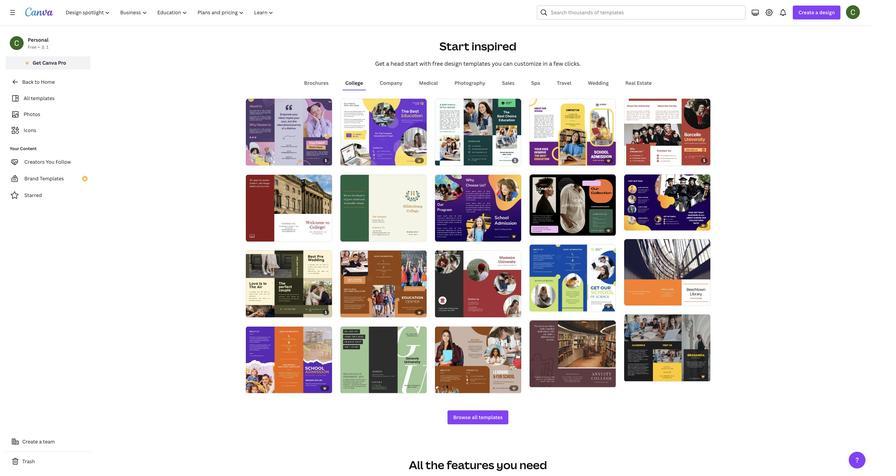 Task type: vqa. For each thing, say whether or not it's contained in the screenshot.
Cream Bright Orange Black Cartoon Type Music Podcast Instagram Story image on the bottom right of page
no



Task type: locate. For each thing, give the bounding box(es) containing it.
1 horizontal spatial design
[[820, 9, 835, 16]]

browse all templates link
[[448, 411, 509, 425]]

create
[[799, 9, 815, 16], [22, 439, 38, 445]]

medical button
[[417, 76, 441, 90]]

real estate button
[[623, 76, 655, 90]]

0 horizontal spatial create
[[22, 439, 38, 445]]

real estate
[[626, 80, 652, 86]]

2 for 'university and education trifold brochure' image at the bottom right
[[637, 374, 639, 379]]

wall bookshelves photo orange white trifold brochure image
[[624, 239, 711, 306]]

you left need
[[497, 458, 518, 473]]

college button
[[343, 76, 366, 90]]

get left head
[[375, 60, 385, 67]]

templates inside 'link'
[[31, 95, 55, 102]]

get inside get canva pro "button"
[[33, 60, 41, 66]]

1 of 2 for college information trifold brochure in red white simple modern style image
[[251, 234, 261, 239]]

get for get a head start with free design templates you can customize in a few clicks.
[[375, 60, 385, 67]]

a for team
[[39, 439, 42, 445]]

1 of 2 for the boho school education trifold brochure image
[[440, 386, 450, 391]]

1 of 2 for wall bookshelves photo orange white trifold brochure on the right of the page
[[629, 298, 639, 303]]

1 of 2
[[251, 158, 261, 163], [345, 158, 355, 163], [440, 158, 450, 163], [535, 158, 544, 163], [629, 222, 639, 228], [535, 228, 544, 233], [251, 234, 261, 239], [440, 234, 450, 239], [629, 298, 639, 303], [535, 304, 544, 309], [251, 310, 261, 315], [345, 310, 355, 315], [440, 310, 450, 315], [629, 374, 639, 379], [535, 380, 544, 385], [251, 386, 261, 391], [345, 386, 355, 391], [440, 386, 450, 391]]

1 of 2 link
[[246, 99, 332, 166], [340, 99, 427, 166], [435, 99, 521, 166], [530, 99, 616, 166], [246, 175, 332, 242], [435, 175, 521, 242], [530, 175, 616, 236], [624, 175, 711, 231], [624, 239, 711, 306], [530, 245, 616, 312], [246, 251, 332, 318], [340, 251, 427, 318], [435, 251, 521, 318], [624, 315, 711, 382], [530, 321, 616, 388], [246, 327, 332, 394], [340, 327, 427, 394], [435, 327, 521, 394]]

1
[[46, 44, 48, 50], [251, 158, 253, 163], [345, 158, 347, 163], [440, 158, 442, 163], [535, 158, 537, 163], [629, 222, 631, 228], [535, 228, 537, 233], [251, 234, 253, 239], [440, 234, 442, 239], [629, 298, 631, 303], [535, 304, 537, 309], [251, 310, 253, 315], [345, 310, 347, 315], [440, 310, 442, 315], [629, 374, 631, 379], [535, 380, 537, 385], [251, 386, 253, 391], [345, 386, 347, 391], [440, 386, 442, 391]]

real
[[626, 80, 636, 86]]

you
[[46, 159, 54, 165]]

create a team button
[[6, 435, 90, 449]]

college
[[346, 80, 363, 86]]

1 horizontal spatial all
[[409, 458, 424, 473]]

1 vertical spatial create
[[22, 439, 38, 445]]

get left canva
[[33, 60, 41, 66]]

0 vertical spatial design
[[820, 9, 835, 16]]

need
[[520, 458, 547, 473]]

get a head start with free design templates you can customize in a few clicks.
[[375, 60, 581, 67]]

all inside all templates 'link'
[[24, 95, 30, 102]]

sales
[[502, 80, 515, 86]]

design left 'christina overa' image
[[820, 9, 835, 16]]

personal
[[28, 37, 49, 43]]

in
[[543, 60, 548, 67]]

of for the cream and green photo college wedding trifolds brochure
[[254, 310, 258, 315]]

brown school education trifold brochure image
[[340, 251, 427, 318]]

1 horizontal spatial create
[[799, 9, 815, 16]]

0 vertical spatial create
[[799, 9, 815, 16]]

green minimalist school admission trifold brochure image
[[435, 99, 521, 166]]

blue and yellow modern college open days brochure image
[[624, 175, 711, 231]]

create inside "button"
[[22, 439, 38, 445]]

college information trifold brochure in red white simple modern style image
[[246, 175, 332, 242]]

browse
[[454, 415, 471, 421]]

trash
[[22, 459, 35, 465]]

free
[[433, 60, 443, 67]]

home
[[41, 79, 55, 85]]

1 vertical spatial templates
[[31, 95, 55, 102]]

start inspired
[[440, 38, 517, 53]]

1 for 'modern university college education trifold brochure' image
[[345, 158, 347, 163]]

1 for wall bookshelves photo orange white trifold brochure on the right of the page
[[629, 298, 631, 303]]

1 for college information trifold brochure in red white simple modern style image
[[251, 234, 253, 239]]

company button
[[377, 76, 405, 90]]

red minimalist campus trifold brochure image
[[624, 99, 711, 166]]

all templates link
[[10, 92, 86, 105]]

a inside create a design dropdown button
[[816, 9, 819, 16]]

2 for modern fashion new collection trifold brochure image
[[542, 228, 544, 233]]

of
[[254, 158, 258, 163], [348, 158, 352, 163], [443, 158, 447, 163], [538, 158, 541, 163], [632, 222, 636, 228], [538, 228, 541, 233], [254, 234, 258, 239], [443, 234, 447, 239], [632, 298, 636, 303], [538, 304, 541, 309], [254, 310, 258, 315], [348, 310, 352, 315], [443, 310, 447, 315], [632, 374, 636, 379], [538, 380, 541, 385], [254, 386, 258, 391], [348, 386, 352, 391], [443, 386, 447, 391]]

1 of 2 for the cream and green photo college wedding trifolds brochure
[[251, 310, 261, 315]]

a
[[816, 9, 819, 16], [386, 60, 389, 67], [549, 60, 553, 67], [39, 439, 42, 445]]

wedding button
[[586, 76, 612, 90]]

travel button
[[554, 76, 574, 90]]

2 for blue and yellow modern college open days brochure image
[[637, 222, 639, 228]]

1 for modern fashion new collection trifold brochure image
[[535, 228, 537, 233]]

all left the
[[409, 458, 424, 473]]

top level navigation element
[[61, 6, 280, 19]]

you
[[492, 60, 502, 67], [497, 458, 518, 473]]

of for college information trifold brochure in red white simple modern style image
[[254, 234, 258, 239]]

0 horizontal spatial all
[[24, 95, 30, 102]]

of for modern fashion new collection trifold brochure image
[[538, 228, 541, 233]]

team
[[43, 439, 55, 445]]

1 vertical spatial all
[[409, 458, 424, 473]]

all down "back"
[[24, 95, 30, 102]]

2 for college trifold brochure in red black white simple style image
[[448, 310, 450, 315]]

of for the boho school education trifold brochure image
[[443, 386, 447, 391]]

a inside "create a team" "button"
[[39, 439, 42, 445]]

inspired
[[472, 38, 517, 53]]

templates
[[464, 60, 491, 67], [31, 95, 55, 102], [479, 415, 503, 421]]

2
[[258, 158, 261, 163], [353, 158, 355, 163], [448, 158, 450, 163], [542, 158, 544, 163], [637, 222, 639, 228], [542, 228, 544, 233], [258, 234, 261, 239], [448, 234, 450, 239], [637, 298, 639, 303], [542, 304, 544, 309], [258, 310, 261, 315], [353, 310, 355, 315], [448, 310, 450, 315], [637, 374, 639, 379], [542, 380, 544, 385], [258, 386, 261, 391], [353, 386, 355, 391], [448, 386, 450, 391]]

0 horizontal spatial get
[[33, 60, 41, 66]]

company
[[380, 80, 403, 86]]

all
[[24, 95, 30, 102], [409, 458, 424, 473]]

0 vertical spatial all
[[24, 95, 30, 102]]

of for college trifold brochure in red black white simple style image
[[443, 310, 447, 315]]

back to home link
[[6, 75, 90, 89]]

brand
[[24, 175, 39, 182]]

university and education trifold brochure image
[[624, 315, 711, 382]]

photos
[[24, 111, 40, 118]]

design
[[820, 9, 835, 16], [445, 60, 462, 67]]

back to home
[[22, 79, 55, 85]]

get
[[33, 60, 41, 66], [375, 60, 385, 67]]

1 of 2 for blue and yellow modern college open days brochure image
[[629, 222, 639, 228]]

1 get from the left
[[33, 60, 41, 66]]

1 horizontal spatial get
[[375, 60, 385, 67]]

create inside dropdown button
[[799, 9, 815, 16]]

2 get from the left
[[375, 60, 385, 67]]

2 for the "purple modern trifold brochure" image
[[258, 158, 261, 163]]

all templates
[[24, 95, 55, 102]]

of for school trifold brochure in maroon and white simple classic style image
[[538, 380, 541, 385]]

templates down start inspired
[[464, 60, 491, 67]]

1 vertical spatial design
[[445, 60, 462, 67]]

with
[[420, 60, 431, 67]]

$
[[325, 158, 327, 163], [514, 158, 517, 163], [703, 158, 706, 163], [325, 310, 327, 315]]

photography
[[455, 80, 486, 86]]

2 for the boho school education trifold brochure image
[[448, 386, 450, 391]]

all for all templates
[[24, 95, 30, 102]]

the
[[426, 458, 445, 473]]

purple modern trifold brochure image
[[246, 99, 332, 166]]

few
[[554, 60, 564, 67]]

1 of 2 for brown school education trifold brochure image at the left of the page
[[345, 310, 355, 315]]

boho school education trifold brochure image
[[435, 327, 521, 394]]

templates right all at the right bottom of page
[[479, 415, 503, 421]]

of for 'modern university college education trifold brochure' image
[[348, 158, 352, 163]]

templates
[[40, 175, 64, 182]]

spa button
[[529, 76, 543, 90]]

get canva pro
[[33, 60, 66, 66]]

features
[[447, 458, 495, 473]]

creators
[[24, 159, 45, 165]]

photos link
[[10, 108, 86, 121]]

modern university college education trifold brochure image
[[340, 99, 427, 166]]

canva
[[42, 60, 57, 66]]

templates down back to home
[[31, 95, 55, 102]]

None search field
[[537, 6, 746, 19]]

brand templates
[[24, 175, 64, 182]]

you left can
[[492, 60, 502, 67]]

design right free on the top of page
[[445, 60, 462, 67]]

free •
[[28, 44, 40, 50]]

of for blue school education trifold brochure image
[[538, 304, 541, 309]]

1 for blue school education trifold brochure image
[[535, 304, 537, 309]]



Task type: describe. For each thing, give the bounding box(es) containing it.
create a design
[[799, 9, 835, 16]]

clicks.
[[565, 60, 581, 67]]

create a team
[[22, 439, 55, 445]]

purple and yellow modern abstract school admission brochure image
[[435, 175, 521, 242]]

college trifold brochure in red black white simple style image
[[435, 251, 521, 318]]

start
[[440, 38, 470, 53]]

2 for college information trifold brochure in red white simple modern style image
[[258, 234, 261, 239]]

1 for the "purple modern trifold brochure" image
[[251, 158, 253, 163]]

icons link
[[10, 124, 86, 137]]

creators you follow
[[24, 159, 71, 165]]

1 for college trifold brochure in red black white simple style image
[[440, 310, 442, 315]]

1 of 2 for performing arts school trifold brochure in mint green dark gray white bold modern style image
[[345, 386, 355, 391]]

get for get canva pro
[[33, 60, 41, 66]]

of for 'university and education trifold brochure' image at the bottom right
[[632, 374, 636, 379]]

2 for purple and yellow modern abstract school admission brochure image
[[448, 234, 450, 239]]

photography button
[[452, 76, 488, 90]]

travel
[[557, 80, 572, 86]]

1 of 2 for blue school education trifold brochure image
[[535, 304, 544, 309]]

free
[[28, 44, 37, 50]]

0 horizontal spatial design
[[445, 60, 462, 67]]

Search search field
[[551, 6, 742, 19]]

1 of 2 for 'university and education trifold brochure' image at the bottom right
[[629, 374, 639, 379]]

1 for purple and yellow modern abstract school admission brochure image
[[440, 234, 442, 239]]

2 for school trifold brochure in maroon and white simple classic style image
[[542, 380, 544, 385]]

$ for college information trifold brochure in red white simple modern style image
[[325, 158, 327, 163]]

purple and yellow school admission trifold brochure image
[[530, 99, 616, 166]]

1 of 2 for green minimalist school admission trifold brochure image
[[440, 158, 450, 163]]

trash link
[[6, 455, 90, 469]]

wedding
[[588, 80, 609, 86]]

all for all the features you need
[[409, 458, 424, 473]]

1 of 2 for modern school education trifold brochure image
[[251, 386, 261, 391]]

2 for modern school education trifold brochure image
[[258, 386, 261, 391]]

1 for purple and yellow school admission trifold brochure image
[[535, 158, 537, 163]]

2 for performing arts school trifold brochure in mint green dark gray white bold modern style image
[[353, 386, 355, 391]]

1 of 2 for purple and yellow school admission trifold brochure image
[[535, 158, 544, 163]]

1 for modern school education trifold brochure image
[[251, 386, 253, 391]]

a for design
[[816, 9, 819, 16]]

christina overa image
[[847, 5, 861, 19]]

1 for the boho school education trifold brochure image
[[440, 386, 442, 391]]

cream and green photo college wedding trifolds brochure image
[[246, 251, 332, 318]]

2 for wall bookshelves photo orange white trifold brochure on the right of the page
[[637, 298, 639, 303]]

sales button
[[500, 76, 518, 90]]

of for blue and yellow modern college open days brochure image
[[632, 222, 636, 228]]

1 for 'university and education trifold brochure' image at the bottom right
[[629, 374, 631, 379]]

performing arts school trifold brochure in mint green dark gray white bold modern style image
[[340, 327, 427, 394]]

a for head
[[386, 60, 389, 67]]

1 for green minimalist school admission trifold brochure image
[[440, 158, 442, 163]]

create a design button
[[793, 6, 841, 19]]

2 for the cream and green photo college wedding trifolds brochure
[[258, 310, 261, 315]]

of for performing arts school trifold brochure in mint green dark gray white bold modern style image
[[348, 386, 352, 391]]

of for purple and yellow school admission trifold brochure image
[[538, 158, 541, 163]]

of for modern school education trifold brochure image
[[254, 386, 258, 391]]

2 vertical spatial templates
[[479, 415, 503, 421]]

estate
[[637, 80, 652, 86]]

starred link
[[6, 189, 90, 203]]

medical
[[419, 80, 438, 86]]

modern school education trifold brochure image
[[246, 327, 332, 394]]

back
[[22, 79, 33, 85]]

1 of 2 for college trifold brochure in red black white simple style image
[[440, 310, 450, 315]]

1 for brown school education trifold brochure image at the left of the page
[[345, 310, 347, 315]]

$ for purple and yellow modern abstract school admission brochure image
[[514, 158, 517, 163]]

of for green minimalist school admission trifold brochure image
[[443, 158, 447, 163]]

modern fashion new collection trifold brochure image
[[530, 175, 616, 236]]

create for create a design
[[799, 9, 815, 16]]

content
[[20, 146, 37, 152]]

1 of 2 for school trifold brochure in maroon and white simple classic style image
[[535, 380, 544, 385]]

1 for performing arts school trifold brochure in mint green dark gray white bold modern style image
[[345, 386, 347, 391]]

your content
[[10, 146, 37, 152]]

follow
[[56, 159, 71, 165]]

brochures button
[[301, 76, 332, 90]]

of for wall bookshelves photo orange white trifold brochure on the right of the page
[[632, 298, 636, 303]]

create for create a team
[[22, 439, 38, 445]]

design inside dropdown button
[[820, 9, 835, 16]]

0 vertical spatial templates
[[464, 60, 491, 67]]

to
[[35, 79, 40, 85]]

2 for brown school education trifold brochure image at the left of the page
[[353, 310, 355, 315]]

1 for school trifold brochure in maroon and white simple classic style image
[[535, 380, 537, 385]]

2 for green minimalist school admission trifold brochure image
[[448, 158, 450, 163]]

$ for blue and yellow modern college open days brochure image
[[703, 158, 706, 163]]

creators you follow link
[[6, 155, 90, 169]]

2 for purple and yellow school admission trifold brochure image
[[542, 158, 544, 163]]

blue school education trifold brochure image
[[530, 245, 616, 312]]

your
[[10, 146, 19, 152]]

1 of 2 for purple and yellow modern abstract school admission brochure image
[[440, 234, 450, 239]]

spa
[[532, 80, 541, 86]]

2 for blue school education trifold brochure image
[[542, 304, 544, 309]]

1 of 2 for 'modern university college education trifold brochure' image
[[345, 158, 355, 163]]

can
[[503, 60, 513, 67]]

customize
[[514, 60, 542, 67]]

all
[[472, 415, 478, 421]]

1 of 2 for the "purple modern trifold brochure" image
[[251, 158, 261, 163]]

head
[[391, 60, 404, 67]]

all the features you need
[[409, 458, 547, 473]]

1 for the cream and green photo college wedding trifolds brochure
[[251, 310, 253, 315]]

1 vertical spatial you
[[497, 458, 518, 473]]

brand templates link
[[6, 172, 90, 186]]

get canva pro button
[[6, 56, 90, 70]]

start
[[406, 60, 418, 67]]

browse all templates
[[454, 415, 503, 421]]

of for brown school education trifold brochure image at the left of the page
[[348, 310, 352, 315]]

1 of 2 for modern fashion new collection trifold brochure image
[[535, 228, 544, 233]]

school trifold brochure in maroon and white simple classic style image
[[530, 321, 616, 388]]

of for purple and yellow modern abstract school admission brochure image
[[443, 234, 447, 239]]

2 for 'modern university college education trifold brochure' image
[[353, 158, 355, 163]]

1 for blue and yellow modern college open days brochure image
[[629, 222, 631, 228]]

•
[[38, 44, 40, 50]]

starred
[[24, 192, 42, 199]]

brochures
[[304, 80, 329, 86]]

of for the "purple modern trifold brochure" image
[[254, 158, 258, 163]]

icons
[[24, 127, 36, 134]]

school education trifold brochure in green  brown white simple style image
[[340, 175, 427, 242]]

0 vertical spatial you
[[492, 60, 502, 67]]

pro
[[58, 60, 66, 66]]



